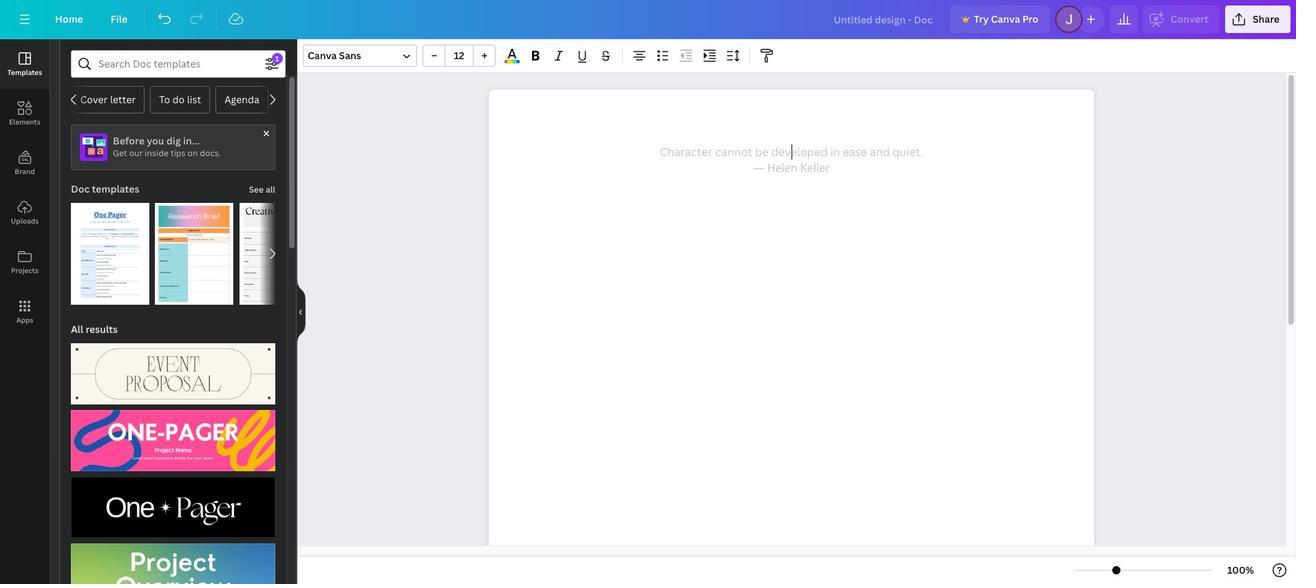 Task type: locate. For each thing, give the bounding box(es) containing it.
project overview/one-pager professional docs banner in black white sleek monochrome style image
[[71, 477, 275, 538]]

templates
[[7, 67, 42, 77]]

elements
[[9, 117, 40, 127]]

canva
[[991, 12, 1020, 25], [308, 49, 337, 62]]

try canva pro
[[974, 12, 1039, 25]]

None text field
[[489, 89, 1094, 584]]

agenda
[[225, 93, 259, 106]]

try
[[974, 12, 989, 25]]

group
[[423, 45, 496, 67]]

canva sans
[[308, 49, 361, 62]]

elements button
[[0, 89, 50, 138]]

projects
[[11, 266, 39, 275]]

see all button
[[248, 176, 277, 203]]

cover
[[80, 93, 108, 106]]

before you dig in... get our inside tips on docs.
[[113, 134, 221, 159]]

brand
[[15, 167, 35, 176]]

1 vertical spatial canva
[[308, 49, 337, 62]]

project overview/one-pager professional docs banner in pink dark blue yellow playful abstract style image
[[71, 410, 275, 472]]

project overview docs banner in light green blue vibrant professional style image
[[71, 544, 275, 584]]

file button
[[100, 6, 138, 33]]

0 vertical spatial canva
[[991, 12, 1020, 25]]

canva inside dropdown button
[[308, 49, 337, 62]]

home link
[[44, 6, 94, 33]]

creative brief doc in black and white grey editorial style image
[[239, 203, 318, 305]]

uploads
[[11, 216, 39, 226]]

project overview/one-pager professional docs banner in pink dark blue yellow playful abstract style group
[[71, 402, 275, 472]]

letter
[[110, 93, 136, 106]]

canva left sans
[[308, 49, 337, 62]]

cover letter
[[80, 93, 136, 106]]

try canva pro button
[[950, 6, 1050, 33]]

cover letter button
[[71, 86, 145, 114]]

Design title text field
[[823, 6, 945, 33]]

doc templates button
[[70, 176, 141, 203]]

100% button
[[1218, 560, 1263, 582]]

1 horizontal spatial canva
[[991, 12, 1020, 25]]

to do list
[[159, 93, 201, 106]]

agenda button
[[216, 86, 268, 114]]

apps button
[[0, 287, 50, 337]]

home
[[55, 12, 83, 25]]

our
[[129, 147, 143, 159]]

project overview/one-pager professional docs banner in black white sleek monochrome style group
[[71, 469, 275, 538]]

inside
[[145, 147, 168, 159]]

convert button
[[1143, 6, 1220, 33]]

canva sans button
[[303, 45, 417, 67]]

creative brief doc in black and white grey editorial style group
[[239, 203, 318, 305]]

0 horizontal spatial canva
[[308, 49, 337, 62]]

see all
[[249, 184, 275, 195]]

tips
[[171, 147, 186, 159]]

do
[[172, 93, 185, 106]]

all results
[[71, 323, 118, 336]]

– – number field
[[449, 49, 469, 62]]

event/business proposal professional docs banner in beige dark brown warm classic style image
[[71, 343, 275, 405]]

canva right try
[[991, 12, 1020, 25]]

one pager doc in black and white blue light blue classic professional style group
[[71, 195, 150, 305]]

dig
[[166, 134, 181, 147]]



Task type: vqa. For each thing, say whether or not it's contained in the screenshot.
amet,
no



Task type: describe. For each thing, give the bounding box(es) containing it.
one pager doc in black and white blue light blue classic professional style image
[[71, 203, 150, 305]]

canva inside button
[[991, 12, 1020, 25]]

doc templates
[[71, 182, 139, 195]]

projects button
[[0, 237, 50, 287]]

brand button
[[0, 138, 50, 188]]

color range image
[[505, 60, 520, 63]]

you
[[147, 134, 164, 147]]

list
[[187, 93, 201, 106]]

uploads button
[[0, 188, 50, 237]]

event/business proposal professional docs banner in beige dark brown warm classic style group
[[71, 335, 275, 405]]

share button
[[1225, 6, 1291, 33]]

100%
[[1227, 564, 1254, 577]]

all
[[71, 323, 83, 336]]

on
[[188, 147, 198, 159]]

convert
[[1171, 12, 1209, 25]]

see
[[249, 184, 264, 195]]

sans
[[339, 49, 361, 62]]

results
[[86, 323, 118, 336]]

project overview docs banner in light green blue vibrant professional style group
[[71, 536, 275, 584]]

file
[[111, 12, 127, 25]]

before
[[113, 134, 144, 147]]

research brief doc in orange teal pink soft pastels style group
[[155, 195, 234, 305]]

side panel tab list
[[0, 39, 50, 337]]

get
[[113, 147, 127, 159]]

to do list button
[[150, 86, 210, 114]]

main menu bar
[[0, 0, 1296, 39]]

hide image
[[297, 279, 306, 345]]

templates button
[[0, 39, 50, 89]]

Search Doc templates search field
[[98, 51, 258, 77]]

all
[[266, 184, 275, 195]]

research brief doc in orange teal pink soft pastels style image
[[155, 203, 234, 305]]

in...
[[183, 134, 200, 147]]

templates
[[92, 182, 139, 195]]

to
[[159, 93, 170, 106]]

apps
[[16, 315, 33, 325]]

share
[[1253, 12, 1280, 25]]

doc
[[71, 182, 90, 195]]

pro
[[1022, 12, 1039, 25]]

docs.
[[200, 147, 221, 159]]



